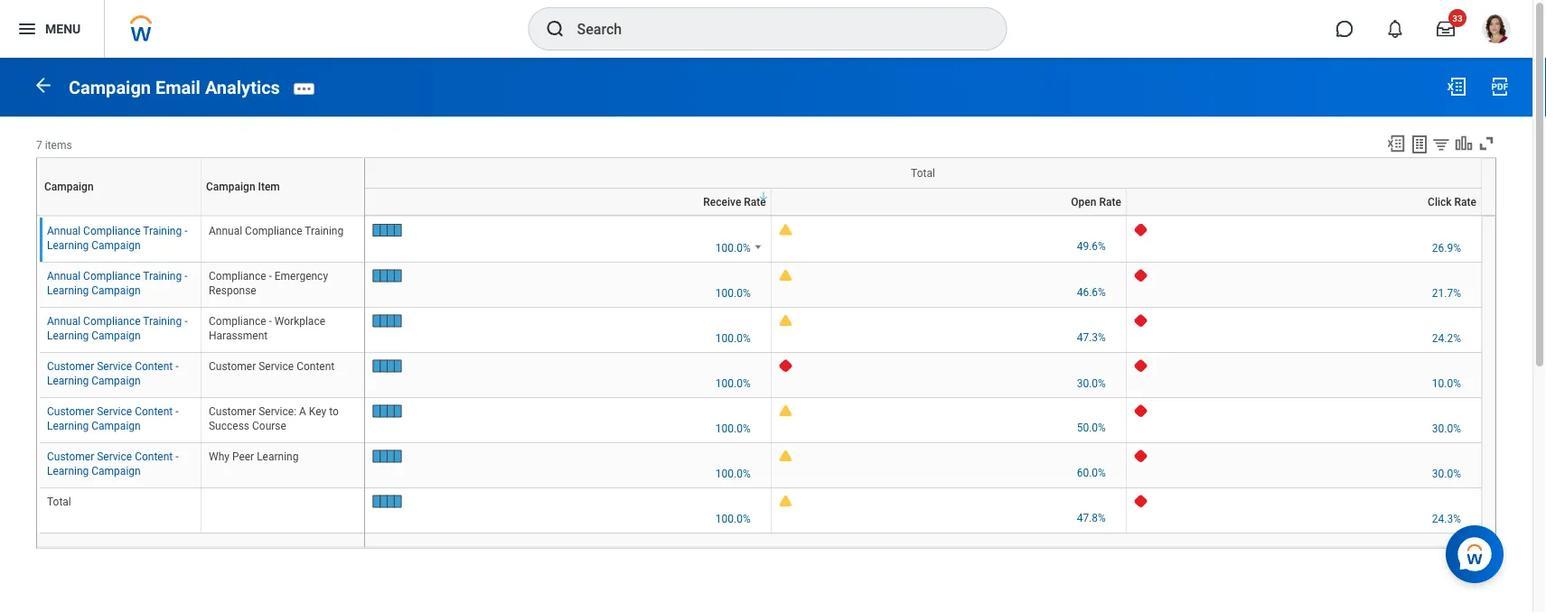 Task type: locate. For each thing, give the bounding box(es) containing it.
why
[[209, 451, 229, 463]]

0 vertical spatial customer service content - learning campaign link
[[47, 357, 178, 388]]

content for customer service content
[[135, 360, 173, 373]]

harassment
[[209, 330, 268, 342]]

1 vertical spatial item
[[284, 216, 285, 217]]

to
[[329, 406, 339, 418]]

50.0% button
[[1077, 421, 1109, 435]]

row element up total - receive rate total - open rate total - click rate
[[365, 189, 1481, 215]]

compliance
[[83, 224, 141, 237], [245, 224, 302, 237], [83, 270, 141, 283], [209, 270, 266, 283], [83, 315, 141, 328], [209, 315, 266, 328]]

2 annual compliance training - learning campaign from the top
[[47, 270, 188, 297]]

item
[[258, 181, 280, 193], [284, 216, 285, 217]]

customer service content - learning campaign
[[47, 360, 178, 388], [47, 406, 178, 433], [47, 451, 178, 478]]

0 vertical spatial open
[[1071, 196, 1096, 208]]

3 customer service content - learning campaign from the top
[[47, 451, 178, 478]]

export to worksheets image
[[1409, 134, 1430, 156]]

toolbar inside campaign email analytics main content
[[1378, 134, 1496, 157]]

total - receive rate button
[[563, 216, 572, 217]]

2 vertical spatial annual compliance training - learning campaign
[[47, 315, 188, 342]]

content
[[135, 360, 173, 373], [297, 360, 335, 373], [135, 406, 173, 418], [135, 451, 173, 463]]

customer service content
[[209, 360, 335, 373]]

1 horizontal spatial click
[[1428, 196, 1452, 208]]

item up annual compliance training element
[[284, 216, 285, 217]]

6 100.0% button from the top
[[716, 467, 753, 482]]

100.0% button for 47.3%
[[716, 332, 753, 346]]

24.3% button
[[1432, 512, 1464, 527]]

0 vertical spatial 30.0% button
[[1077, 377, 1109, 391]]

47.3% button
[[1077, 330, 1109, 345]]

annual compliance training - learning campaign
[[47, 224, 188, 252], [47, 270, 188, 297], [47, 315, 188, 342]]

2 100.0% button from the top
[[716, 286, 753, 301]]

30.0% button up 24.3%
[[1432, 467, 1464, 482]]

2 100.0% from the top
[[716, 287, 751, 300]]

0 vertical spatial annual compliance training - learning campaign link
[[47, 221, 188, 252]]

24.2%
[[1432, 332, 1461, 345]]

30.0% button for 60.0%
[[1432, 467, 1464, 482]]

service for customer service content
[[97, 360, 132, 373]]

2 annual compliance training - learning campaign link from the top
[[47, 266, 188, 297]]

item up "campaign item" button
[[258, 181, 280, 193]]

customer service content - learning campaign for customer service content
[[47, 360, 178, 388]]

search image
[[544, 18, 566, 40]]

6 100.0% from the top
[[716, 468, 751, 481]]

10.0%
[[1432, 378, 1461, 390]]

service for why peer learning
[[97, 451, 132, 463]]

4 100.0% from the top
[[716, 378, 751, 390]]

emergency
[[274, 270, 328, 283]]

annual compliance training element
[[209, 221, 344, 237]]

annual for annual compliance training element
[[209, 224, 242, 237]]

26.9%
[[1432, 242, 1461, 254]]

receive rate
[[703, 196, 766, 208]]

7 items
[[36, 139, 72, 152]]

customer
[[47, 360, 94, 373], [209, 360, 256, 373], [47, 406, 94, 418], [209, 406, 256, 418], [47, 451, 94, 463]]

justify image
[[16, 18, 38, 40]]

annual for compliance - emergency response annual compliance training - learning campaign link
[[47, 270, 81, 283]]

47.8%
[[1077, 512, 1106, 525]]

row element containing campaign
[[38, 158, 368, 216]]

2 vertical spatial annual compliance training - learning campaign link
[[47, 312, 188, 342]]

1 vertical spatial 30.0%
[[1432, 423, 1461, 435]]

100.0% for 60.0%
[[716, 468, 751, 481]]

Search Workday  search field
[[577, 9, 969, 49]]

campaign
[[69, 77, 151, 98], [44, 181, 94, 193], [206, 181, 255, 193], [118, 216, 122, 217], [279, 216, 283, 217], [91, 239, 141, 252], [91, 285, 141, 297], [91, 330, 141, 342], [91, 375, 141, 388], [91, 420, 141, 433], [91, 465, 141, 478]]

annual for annual compliance training - learning campaign link for compliance - workplace harassment
[[47, 315, 81, 328]]

compliance for annual compliance training element
[[245, 224, 302, 237]]

4 100.0% button from the top
[[716, 377, 753, 391]]

30.0% up 50.0%
[[1077, 378, 1106, 390]]

compliance inside compliance - workplace harassment
[[209, 315, 266, 328]]

1 vertical spatial 30.0% button
[[1432, 422, 1464, 436]]

compliance for 1st annual compliance training - learning campaign link from the top
[[83, 224, 141, 237]]

customer service: a key to success course
[[209, 406, 339, 433]]

1 vertical spatial annual compliance training - learning campaign link
[[47, 266, 188, 297]]

30.0% for 60.0%
[[1432, 468, 1461, 481]]

100.0% button for 60.0%
[[716, 467, 753, 482]]

0 vertical spatial 30.0%
[[1077, 378, 1106, 390]]

open rate
[[1071, 196, 1121, 208]]

3 annual compliance training - learning campaign from the top
[[47, 315, 188, 342]]

select to filter grid data image
[[1431, 135, 1451, 154]]

customer service content - learning campaign link
[[47, 357, 178, 388], [47, 402, 178, 433], [47, 447, 178, 478]]

workplace
[[274, 315, 325, 328]]

customer inside customer service: a key to success course
[[209, 406, 256, 418]]

3 annual compliance training - learning campaign link from the top
[[47, 312, 188, 342]]

service:
[[259, 406, 296, 418]]

response
[[209, 285, 256, 297]]

toolbar
[[1378, 134, 1496, 157]]

annual for 1st annual compliance training - learning campaign link from the top
[[47, 224, 81, 237]]

campaign button
[[118, 216, 123, 217]]

30.0% button
[[1077, 377, 1109, 391], [1432, 422, 1464, 436], [1432, 467, 1464, 482]]

2 customer service content - learning campaign from the top
[[47, 406, 178, 433]]

menu button
[[0, 0, 104, 58]]

1 vertical spatial customer service content - learning campaign
[[47, 406, 178, 433]]

1 100.0% button from the top
[[716, 241, 753, 255]]

learning for customer service: a key to success course
[[47, 420, 89, 433]]

row element containing receive rate
[[365, 189, 1481, 215]]

30.0% button down '10.0%' button
[[1432, 422, 1464, 436]]

customer service content element
[[209, 357, 335, 373]]

2 vertical spatial 30.0%
[[1432, 468, 1461, 481]]

annual compliance training - learning campaign for compliance - emergency response
[[47, 270, 188, 297]]

1 vertical spatial customer service content - learning campaign link
[[47, 402, 178, 433]]

campaign email analytics main content
[[0, 58, 1533, 565]]

compliance - workplace harassment element
[[209, 312, 325, 342]]

rate
[[744, 196, 766, 208], [1099, 196, 1121, 208], [1454, 196, 1476, 208], [569, 216, 571, 217], [950, 216, 952, 217], [1305, 216, 1307, 217]]

30.0% down '10.0%' button
[[1432, 423, 1461, 435]]

learning
[[47, 239, 89, 252], [47, 285, 89, 297], [47, 330, 89, 342], [47, 375, 89, 388], [47, 420, 89, 433], [257, 451, 299, 463], [47, 465, 89, 478]]

60.0%
[[1077, 467, 1106, 480]]

customer service content - learning campaign link for customer service: a key to success course
[[47, 402, 178, 433]]

30.0% button up 50.0%
[[1077, 377, 1109, 391]]

compliance for compliance - emergency response annual compliance training - learning campaign link
[[83, 270, 141, 283]]

annual compliance training
[[209, 224, 344, 237]]

100.0% button for 47.8%
[[716, 512, 753, 527]]

customer service content - learning campaign link for why peer learning
[[47, 447, 178, 478]]

1 customer service content - learning campaign link from the top
[[47, 357, 178, 388]]

1 100.0% from the top
[[716, 242, 751, 254]]

customer service content - learning campaign for why peer learning
[[47, 451, 178, 478]]

5 100.0% from the top
[[716, 423, 751, 436]]

5 100.0% button from the top
[[716, 422, 753, 437]]

21.7% button
[[1432, 286, 1464, 301]]

-
[[566, 216, 566, 217], [947, 216, 948, 217], [1303, 216, 1303, 217], [185, 224, 188, 237], [185, 270, 188, 283], [269, 270, 272, 283], [185, 315, 188, 328], [269, 315, 272, 328], [175, 360, 178, 373], [175, 406, 178, 418], [175, 451, 178, 463]]

0 horizontal spatial open
[[948, 216, 950, 217]]

2 vertical spatial 30.0% button
[[1432, 467, 1464, 482]]

24.2% button
[[1432, 331, 1464, 346]]

0 horizontal spatial item
[[258, 181, 280, 193]]

30.0%
[[1077, 378, 1106, 390], [1432, 423, 1461, 435], [1432, 468, 1461, 481]]

7 100.0% button from the top
[[716, 512, 753, 527]]

47.8% button
[[1077, 511, 1109, 526]]

100.0% button for 46.6%
[[716, 286, 753, 301]]

receive
[[703, 196, 741, 208], [566, 216, 569, 217]]

export to excel image
[[1446, 76, 1467, 98]]

training for compliance - emergency response annual compliance training - learning campaign link
[[143, 270, 182, 283]]

100.0% button for 30.0%
[[716, 377, 753, 391]]

total - click rate column header
[[1126, 216, 1481, 217]]

0 vertical spatial customer service content - learning campaign
[[47, 360, 178, 388]]

annual compliance training - learning campaign link
[[47, 221, 188, 252], [47, 266, 188, 297], [47, 312, 188, 342]]

export to excel image
[[1386, 134, 1406, 154]]

customer for customer service content
[[47, 360, 94, 373]]

100.0%
[[716, 242, 751, 254], [716, 287, 751, 300], [716, 333, 751, 345], [716, 378, 751, 390], [716, 423, 751, 436], [716, 468, 751, 481], [716, 513, 751, 526]]

service
[[97, 360, 132, 373], [259, 360, 294, 373], [97, 406, 132, 418], [97, 451, 132, 463]]

total
[[911, 167, 935, 180], [563, 216, 565, 217], [945, 216, 947, 217], [1300, 216, 1303, 217], [47, 496, 71, 509]]

row element
[[38, 158, 368, 216], [365, 189, 1481, 215]]

7 100.0% from the top
[[716, 513, 751, 526]]

customer service content - learning campaign link for customer service content
[[47, 357, 178, 388]]

0 vertical spatial annual compliance training - learning campaign
[[47, 224, 188, 252]]

3 100.0% from the top
[[716, 333, 751, 345]]

1 vertical spatial annual compliance training - learning campaign
[[47, 270, 188, 297]]

60.0% button
[[1077, 466, 1109, 481]]

1 customer service content - learning campaign from the top
[[47, 360, 178, 388]]

2 vertical spatial customer service content - learning campaign
[[47, 451, 178, 478]]

training for annual compliance training - learning campaign link for compliance - workplace harassment
[[143, 315, 182, 328]]

2 customer service content - learning campaign link from the top
[[47, 402, 178, 433]]

3 customer service content - learning campaign link from the top
[[47, 447, 178, 478]]

customer service: a key to success course element
[[209, 402, 339, 433]]

33 button
[[1426, 9, 1467, 49]]

training for 1st annual compliance training - learning campaign link from the top
[[143, 224, 182, 237]]

1 vertical spatial receive
[[566, 216, 569, 217]]

training
[[143, 224, 182, 237], [305, 224, 344, 237], [143, 270, 182, 283], [143, 315, 182, 328]]

row element up campaign campaign item
[[38, 158, 368, 216]]

2 vertical spatial customer service content - learning campaign link
[[47, 447, 178, 478]]

30.0% up 24.3%
[[1432, 468, 1461, 481]]

0 horizontal spatial click
[[1303, 216, 1305, 217]]

total element
[[47, 492, 71, 509]]

1 horizontal spatial open
[[1071, 196, 1096, 208]]

1 horizontal spatial receive
[[703, 196, 741, 208]]

annual
[[47, 224, 81, 237], [209, 224, 242, 237], [47, 270, 81, 283], [47, 315, 81, 328]]

click
[[1428, 196, 1452, 208], [1303, 216, 1305, 217]]

3 100.0% button from the top
[[716, 332, 753, 346]]

open
[[1071, 196, 1096, 208], [948, 216, 950, 217]]

100.0% button
[[716, 241, 753, 255], [716, 286, 753, 301], [716, 332, 753, 346], [716, 377, 753, 391], [716, 422, 753, 437], [716, 467, 753, 482], [716, 512, 753, 527]]



Task type: vqa. For each thing, say whether or not it's contained in the screenshot.
"view printable version (pdf)" icon Export to Excel ICON
yes



Task type: describe. For each thing, give the bounding box(es) containing it.
service for customer service: a key to success course
[[97, 406, 132, 418]]

analytics
[[205, 77, 280, 98]]

notifications large image
[[1386, 20, 1404, 38]]

1 vertical spatial open
[[948, 216, 950, 217]]

0 vertical spatial receive
[[703, 196, 741, 208]]

24.3%
[[1432, 513, 1461, 526]]

expand/collapse chart image
[[1454, 134, 1474, 154]]

learning for compliance - workplace harassment
[[47, 330, 89, 342]]

50.0%
[[1077, 422, 1106, 434]]

customer service content - learning campaign for customer service: a key to success course
[[47, 406, 178, 433]]

26.9% button
[[1432, 241, 1464, 255]]

0 horizontal spatial receive
[[566, 216, 569, 217]]

course
[[252, 420, 286, 433]]

compliance - emergency response
[[209, 270, 328, 297]]

compliance for annual compliance training - learning campaign link for compliance - workplace harassment
[[83, 315, 141, 328]]

- inside compliance - emergency response
[[269, 270, 272, 283]]

46.6%
[[1077, 286, 1106, 299]]

learning for customer service content
[[47, 375, 89, 388]]

profile logan mcneil image
[[1482, 14, 1511, 47]]

compliance inside compliance - emergency response
[[209, 270, 266, 283]]

email
[[155, 77, 201, 98]]

peer
[[232, 451, 254, 463]]

learning for why peer learning
[[47, 465, 89, 478]]

view printable version (pdf) image
[[1489, 76, 1511, 98]]

campaign item button
[[279, 216, 285, 217]]

33
[[1452, 13, 1463, 23]]

0 vertical spatial item
[[258, 181, 280, 193]]

click rate
[[1428, 196, 1476, 208]]

1 horizontal spatial item
[[284, 216, 285, 217]]

fullscreen image
[[1476, 134, 1496, 154]]

100.0% button for 50.0%
[[716, 422, 753, 437]]

inbox large image
[[1437, 20, 1455, 38]]

total - receive rate total - open rate total - click rate
[[563, 216, 1307, 217]]

customer for why peer learning
[[47, 451, 94, 463]]

learning for compliance - emergency response
[[47, 285, 89, 297]]

customer for customer service: a key to success course
[[47, 406, 94, 418]]

46.6% button
[[1077, 285, 1109, 300]]

campaign email analytics link
[[69, 77, 280, 98]]

arrow down image
[[752, 191, 774, 204]]

key
[[309, 406, 326, 418]]

49.6%
[[1077, 241, 1106, 253]]

30.0% button for 50.0%
[[1432, 422, 1464, 436]]

1 annual compliance training - learning campaign from the top
[[47, 224, 188, 252]]

100.0% for 47.8%
[[716, 513, 751, 526]]

annual compliance training - learning campaign for compliance - workplace harassment
[[47, 315, 188, 342]]

1 vertical spatial click
[[1303, 216, 1305, 217]]

0 vertical spatial click
[[1428, 196, 1452, 208]]

49.6% button
[[1077, 240, 1109, 254]]

success
[[209, 420, 249, 433]]

why peer learning element
[[209, 447, 299, 463]]

compliance - workplace harassment
[[209, 315, 325, 342]]

workday assistant region
[[1446, 519, 1511, 584]]

items
[[45, 139, 72, 152]]

1 annual compliance training - learning campaign link from the top
[[47, 221, 188, 252]]

campaign email analytics
[[69, 77, 280, 98]]

compliance - emergency response element
[[209, 266, 328, 297]]

annual compliance training - learning campaign link for compliance - emergency response
[[47, 266, 188, 297]]

training for annual compliance training element
[[305, 224, 344, 237]]

30.0% for 50.0%
[[1432, 423, 1461, 435]]

10.0% button
[[1432, 377, 1464, 391]]

47.3%
[[1077, 331, 1106, 344]]

7
[[36, 139, 42, 152]]

annual compliance training - learning campaign link for compliance - workplace harassment
[[47, 312, 188, 342]]

100.0% for 30.0%
[[716, 378, 751, 390]]

previous page image
[[33, 75, 54, 96]]

campaign item
[[206, 181, 280, 193]]

menu
[[45, 21, 81, 36]]

total - open rate column header
[[771, 216, 1126, 217]]

why peer learning
[[209, 451, 299, 463]]

campaign campaign item
[[118, 216, 285, 217]]

content for why peer learning
[[135, 451, 173, 463]]

- inside compliance - workplace harassment
[[269, 315, 272, 328]]

100.0% for 46.6%
[[716, 287, 751, 300]]

100.0% for 50.0%
[[716, 423, 751, 436]]

a
[[299, 406, 306, 418]]

content for customer service: a key to success course
[[135, 406, 173, 418]]

21.7%
[[1432, 287, 1461, 300]]

100.0% for 47.3%
[[716, 333, 751, 345]]



